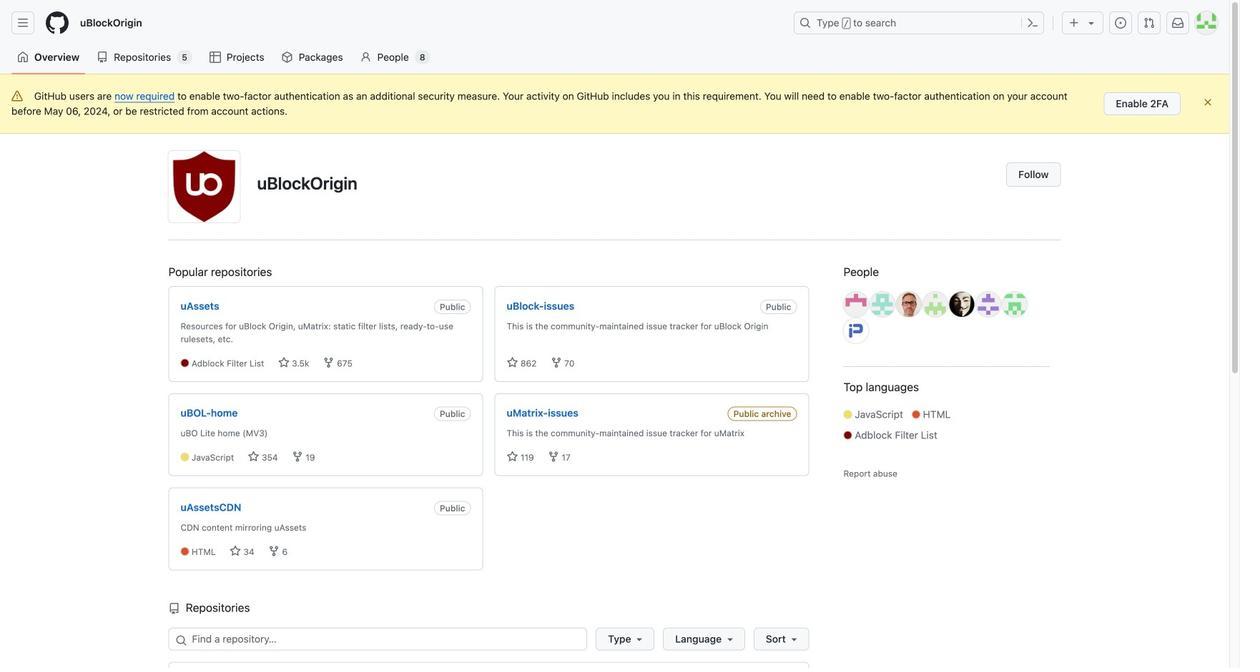 Task type: locate. For each thing, give the bounding box(es) containing it.
package image
[[282, 52, 293, 63]]

homepage image
[[46, 11, 69, 34]]

dismiss this message image
[[1203, 97, 1214, 108]]

git pull request image
[[1144, 17, 1155, 29]]

@stephenhawk8054 image
[[1003, 292, 1028, 317]]

forks image
[[323, 357, 335, 368], [551, 357, 562, 368], [548, 451, 559, 463], [268, 545, 280, 557]]

@gorhill image
[[844, 292, 869, 317]]

issue opened image
[[1115, 17, 1127, 29]]

Follow uBlockOrigin submit
[[1007, 162, 1061, 187]]

None search field
[[168, 628, 809, 651]]

banner
[[0, 0, 1230, 74]]

table image
[[209, 52, 221, 63]]

@piquark6046 image
[[844, 318, 869, 343]]

triangle down image
[[1086, 17, 1097, 29]]

stars image
[[278, 357, 290, 368], [507, 357, 518, 368], [248, 451, 259, 463], [507, 451, 518, 463], [230, 545, 241, 557]]

home image
[[17, 52, 29, 63]]

person image
[[360, 52, 372, 63]]

alert image
[[11, 90, 23, 102]]

command palette image
[[1027, 17, 1039, 29]]

@itsprofessional image
[[976, 292, 1001, 317]]



Task type: describe. For each thing, give the bounding box(es) containing it.
@ublockorigin image
[[168, 151, 240, 222]]

@pgl image
[[897, 292, 922, 317]]

@gwarser image
[[870, 292, 895, 317]]

@peace2000 image
[[923, 292, 948, 317]]

@masterkia image
[[950, 292, 975, 317]]

notifications image
[[1172, 17, 1184, 29]]

forks image
[[292, 451, 303, 463]]

repo image
[[97, 52, 108, 63]]

search image
[[176, 635, 187, 646]]

Find a repository… search field
[[168, 628, 587, 651]]

repo image
[[168, 603, 180, 614]]



Task type: vqa. For each thing, say whether or not it's contained in the screenshot.
@PIQUARK6046 image
yes



